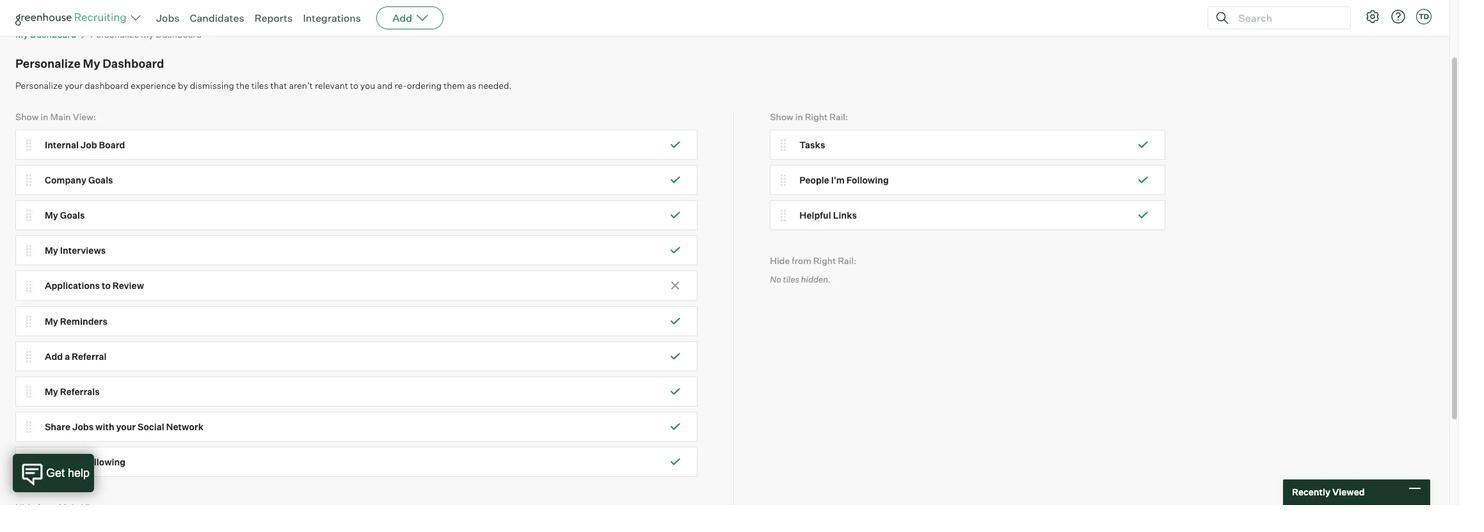 Task type: describe. For each thing, give the bounding box(es) containing it.
job
[[81, 139, 97, 150]]

0 vertical spatial tiles
[[251, 80, 269, 91]]

show in main view:
[[15, 112, 96, 123]]

my for my reminders
[[45, 316, 58, 327]]

that
[[271, 80, 287, 91]]

links
[[833, 210, 857, 221]]

a
[[65, 351, 70, 362]]

td
[[1419, 12, 1429, 21]]

internal
[[45, 139, 79, 150]]

reminders
[[60, 316, 107, 327]]

re-
[[395, 80, 407, 91]]

my for my interviews
[[45, 245, 58, 256]]

my for my referrals
[[45, 386, 58, 397]]

integrations
[[303, 12, 361, 24]]

candidates
[[190, 12, 244, 24]]

greenhouse recruiting image
[[15, 10, 131, 26]]

my dashboard link
[[15, 29, 76, 40]]

by
[[178, 80, 188, 91]]

my for my goals
[[45, 210, 58, 221]]

helpful links
[[800, 210, 857, 221]]

my up dashboard
[[83, 57, 100, 71]]

right for in
[[805, 112, 828, 123]]

show in right rail:
[[770, 112, 848, 123]]

candidates link
[[190, 12, 244, 24]]

internal job board
[[45, 139, 125, 150]]

the
[[236, 80, 250, 91]]

my for my dashboard
[[15, 29, 28, 40]]

add for add
[[392, 12, 412, 24]]

i'm for jobs
[[68, 457, 81, 468]]

integrations link
[[303, 12, 361, 24]]

dashboard
[[85, 80, 129, 91]]

applications
[[45, 281, 100, 292]]

jobs link
[[156, 12, 180, 24]]

add a referral
[[45, 351, 107, 362]]

ordering
[[407, 80, 442, 91]]

following for jobs i'm following
[[83, 457, 126, 468]]

in for main
[[41, 112, 48, 123]]

and
[[377, 80, 393, 91]]

my reminders
[[45, 316, 107, 327]]

my up experience
[[141, 29, 154, 40]]

my goals
[[45, 210, 85, 221]]

jobs for jobs i'm following
[[45, 457, 66, 468]]

goals for my goals
[[60, 210, 85, 221]]

rail: for show in right rail:
[[830, 112, 848, 123]]

you
[[360, 80, 375, 91]]

show for show in main view:
[[15, 112, 39, 123]]

relevant
[[315, 80, 348, 91]]

dashboard up experience
[[103, 57, 164, 71]]

Search text field
[[1235, 9, 1339, 27]]

rail: for hide from right rail:
[[838, 256, 857, 266]]

personalize my dashboard link
[[90, 29, 202, 40]]

helpful
[[800, 210, 831, 221]]

no
[[770, 274, 781, 285]]

td button
[[1417, 9, 1432, 24]]

review
[[112, 281, 144, 292]]

configure image
[[1365, 9, 1381, 24]]

i'm for people
[[831, 175, 845, 186]]

td button
[[1414, 6, 1434, 27]]

0 vertical spatial personalize my dashboard
[[90, 29, 202, 40]]

0 vertical spatial personalize
[[90, 29, 139, 40]]

reports link
[[255, 12, 293, 24]]

show for show in right rail:
[[770, 112, 794, 123]]

them
[[444, 80, 465, 91]]



Task type: vqa. For each thing, say whether or not it's contained in the screenshot.
the top your
yes



Task type: locate. For each thing, give the bounding box(es) containing it.
1 vertical spatial tiles
[[783, 274, 799, 285]]

hidden.
[[801, 274, 831, 285]]

0 vertical spatial to
[[350, 80, 358, 91]]

in
[[41, 112, 48, 123], [796, 112, 803, 123]]

personalize
[[90, 29, 139, 40], [15, 57, 81, 71], [15, 80, 63, 91]]

0 horizontal spatial tiles
[[251, 80, 269, 91]]

i'm
[[831, 175, 845, 186], [68, 457, 81, 468]]

experience
[[131, 80, 176, 91]]

following up links
[[847, 175, 889, 186]]

add inside popup button
[[392, 12, 412, 24]]

recently viewed
[[1292, 487, 1365, 498]]

1 show from the left
[[15, 112, 39, 123]]

right for from
[[814, 256, 836, 266]]

aren't
[[289, 80, 313, 91]]

my dashboard
[[15, 29, 76, 40]]

right
[[805, 112, 828, 123], [814, 256, 836, 266]]

i'm down share
[[68, 457, 81, 468]]

in up tasks at right
[[796, 112, 803, 123]]

board
[[99, 139, 125, 150]]

following down the with
[[83, 457, 126, 468]]

your left dashboard
[[65, 80, 83, 91]]

1 horizontal spatial following
[[847, 175, 889, 186]]

1 vertical spatial i'm
[[68, 457, 81, 468]]

my
[[15, 29, 28, 40], [141, 29, 154, 40], [83, 57, 100, 71], [45, 210, 58, 221], [45, 245, 58, 256], [45, 316, 58, 327], [45, 386, 58, 397]]

goals right company
[[88, 175, 113, 186]]

dashboard down greenhouse recruiting image at the left top
[[30, 29, 76, 40]]

social
[[138, 422, 164, 433]]

goals up my interviews at the left
[[60, 210, 85, 221]]

no tiles hidden.
[[770, 274, 831, 285]]

i'm right 'people'
[[831, 175, 845, 186]]

company
[[45, 175, 86, 186]]

my left referrals
[[45, 386, 58, 397]]

jobs i'm following
[[45, 457, 126, 468]]

your right the with
[[116, 422, 136, 433]]

1 vertical spatial right
[[814, 256, 836, 266]]

my down company
[[45, 210, 58, 221]]

to left you
[[350, 80, 358, 91]]

needed.
[[478, 80, 512, 91]]

1 vertical spatial add
[[45, 351, 63, 362]]

dashboard down jobs link
[[156, 29, 202, 40]]

main
[[50, 112, 71, 123]]

my down greenhouse recruiting image at the left top
[[15, 29, 28, 40]]

referrals
[[60, 386, 100, 397]]

your
[[65, 80, 83, 91], [116, 422, 136, 433]]

people
[[800, 175, 829, 186]]

2 show from the left
[[770, 112, 794, 123]]

rail: down links
[[838, 256, 857, 266]]

network
[[166, 422, 204, 433]]

0 horizontal spatial in
[[41, 112, 48, 123]]

0 vertical spatial following
[[847, 175, 889, 186]]

2 in from the left
[[796, 112, 803, 123]]

reports
[[255, 12, 293, 24]]

personalize my dashboard up dashboard
[[15, 57, 164, 71]]

1 horizontal spatial your
[[116, 422, 136, 433]]

1 horizontal spatial to
[[350, 80, 358, 91]]

jobs left the with
[[72, 422, 94, 433]]

my left interviews
[[45, 245, 58, 256]]

right up the hidden.
[[814, 256, 836, 266]]

0 horizontal spatial to
[[102, 281, 111, 292]]

0 vertical spatial jobs
[[156, 12, 180, 24]]

right up tasks at right
[[805, 112, 828, 123]]

1 horizontal spatial i'm
[[831, 175, 845, 186]]

personalize down greenhouse recruiting image at the left top
[[90, 29, 139, 40]]

0 horizontal spatial following
[[83, 457, 126, 468]]

jobs for jobs
[[156, 12, 180, 24]]

1 horizontal spatial tiles
[[783, 274, 799, 285]]

0 vertical spatial i'm
[[831, 175, 845, 186]]

tiles
[[251, 80, 269, 91], [783, 274, 799, 285]]

view:
[[73, 112, 96, 123]]

viewed
[[1333, 487, 1365, 498]]

2 horizontal spatial jobs
[[156, 12, 180, 24]]

tiles right the at the left top
[[251, 80, 269, 91]]

1 vertical spatial goals
[[60, 210, 85, 221]]

personalize up 'show in main view:'
[[15, 80, 63, 91]]

share
[[45, 422, 70, 433]]

jobs
[[156, 12, 180, 24], [72, 422, 94, 433], [45, 457, 66, 468]]

0 horizontal spatial add
[[45, 351, 63, 362]]

1 vertical spatial to
[[102, 281, 111, 292]]

1 horizontal spatial show
[[770, 112, 794, 123]]

goals for company goals
[[88, 175, 113, 186]]

with
[[95, 422, 114, 433]]

personalize your dashboard experience by dismissing the tiles that aren't relevant to you and re-ordering them as needed.
[[15, 80, 512, 91]]

rail:
[[830, 112, 848, 123], [838, 256, 857, 266]]

dismissing
[[190, 80, 234, 91]]

in for right
[[796, 112, 803, 123]]

tiles right no
[[783, 274, 799, 285]]

personalize down my dashboard
[[15, 57, 81, 71]]

1 vertical spatial your
[[116, 422, 136, 433]]

1 horizontal spatial add
[[392, 12, 412, 24]]

0 horizontal spatial jobs
[[45, 457, 66, 468]]

goals
[[88, 175, 113, 186], [60, 210, 85, 221]]

interviews
[[60, 245, 106, 256]]

0 vertical spatial your
[[65, 80, 83, 91]]

add button
[[376, 6, 444, 29]]

following for people i'm following
[[847, 175, 889, 186]]

in left main in the top of the page
[[41, 112, 48, 123]]

0 horizontal spatial show
[[15, 112, 39, 123]]

my interviews
[[45, 245, 106, 256]]

0 vertical spatial rail:
[[830, 112, 848, 123]]

0 vertical spatial goals
[[88, 175, 113, 186]]

referral
[[72, 351, 107, 362]]

personalize my dashboard
[[90, 29, 202, 40], [15, 57, 164, 71]]

add for add a referral
[[45, 351, 63, 362]]

1 vertical spatial personalize my dashboard
[[15, 57, 164, 71]]

0 horizontal spatial i'm
[[68, 457, 81, 468]]

tasks
[[800, 139, 825, 150]]

1 horizontal spatial goals
[[88, 175, 113, 186]]

people i'm following
[[800, 175, 889, 186]]

share jobs with your social network
[[45, 422, 204, 433]]

2 vertical spatial jobs
[[45, 457, 66, 468]]

1 vertical spatial rail:
[[838, 256, 857, 266]]

0 horizontal spatial goals
[[60, 210, 85, 221]]

2 vertical spatial personalize
[[15, 80, 63, 91]]

1 vertical spatial personalize
[[15, 57, 81, 71]]

from
[[792, 256, 812, 266]]

personalize my dashboard down jobs link
[[90, 29, 202, 40]]

0 vertical spatial add
[[392, 12, 412, 24]]

jobs down share
[[45, 457, 66, 468]]

dashboard
[[30, 29, 76, 40], [156, 29, 202, 40], [103, 57, 164, 71]]

my left 'reminders'
[[45, 316, 58, 327]]

1 horizontal spatial in
[[796, 112, 803, 123]]

1 in from the left
[[41, 112, 48, 123]]

0 horizontal spatial your
[[65, 80, 83, 91]]

1 vertical spatial jobs
[[72, 422, 94, 433]]

jobs up 'personalize my dashboard' link
[[156, 12, 180, 24]]

to left review
[[102, 281, 111, 292]]

1 horizontal spatial jobs
[[72, 422, 94, 433]]

applications to review
[[45, 281, 144, 292]]

hide from right rail:
[[770, 256, 857, 266]]

to
[[350, 80, 358, 91], [102, 281, 111, 292]]

hide
[[770, 256, 790, 266]]

company goals
[[45, 175, 113, 186]]

my referrals
[[45, 386, 100, 397]]

0 vertical spatial right
[[805, 112, 828, 123]]

recently
[[1292, 487, 1331, 498]]

show
[[15, 112, 39, 123], [770, 112, 794, 123]]

as
[[467, 80, 476, 91]]

1 vertical spatial following
[[83, 457, 126, 468]]

rail: up people i'm following
[[830, 112, 848, 123]]

add
[[392, 12, 412, 24], [45, 351, 63, 362]]

following
[[847, 175, 889, 186], [83, 457, 126, 468]]



